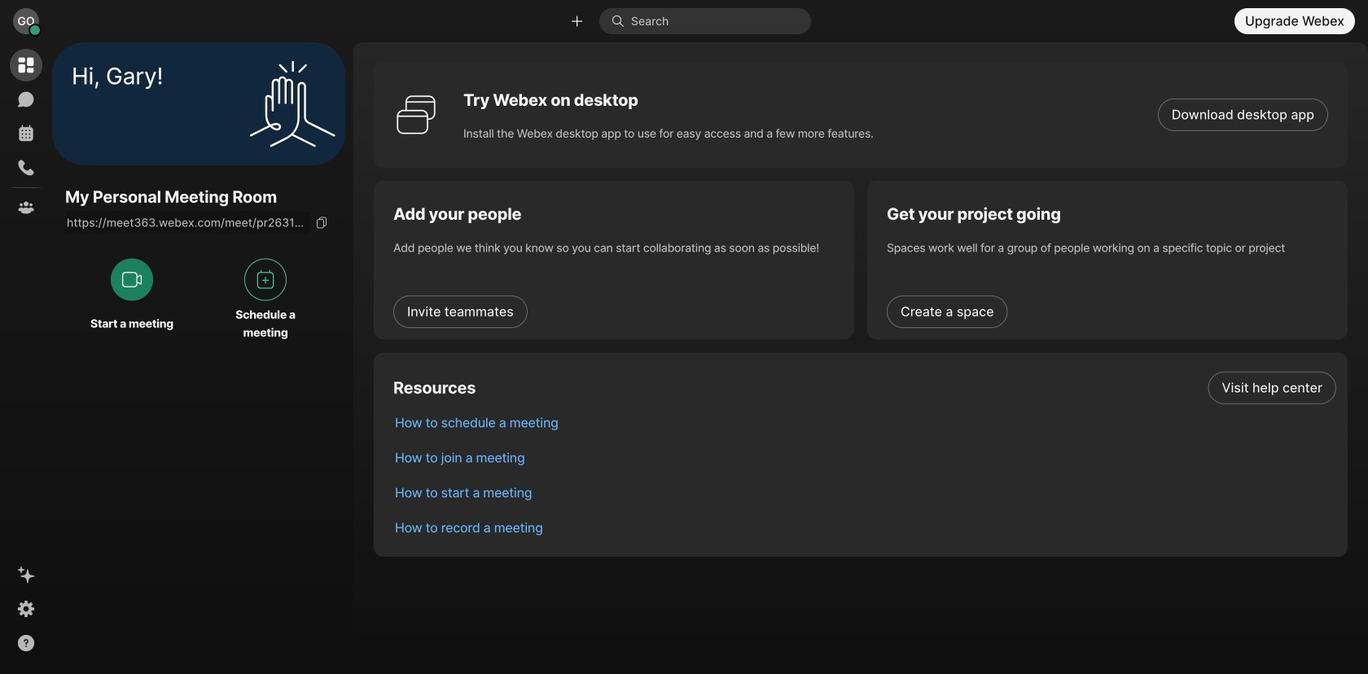 Task type: locate. For each thing, give the bounding box(es) containing it.
two hands high fiving image
[[244, 55, 341, 153]]

None text field
[[65, 211, 310, 234]]

3 list item from the top
[[382, 441, 1349, 476]]

list item
[[382, 371, 1349, 406], [382, 406, 1349, 441], [382, 441, 1349, 476], [382, 476, 1349, 511], [382, 511, 1349, 546]]

navigation
[[0, 42, 52, 675]]

2 list item from the top
[[382, 406, 1349, 441]]

4 list item from the top
[[382, 476, 1349, 511]]

webex tab list
[[10, 49, 42, 224]]



Task type: describe. For each thing, give the bounding box(es) containing it.
5 list item from the top
[[382, 511, 1349, 546]]

1 list item from the top
[[382, 371, 1349, 406]]



